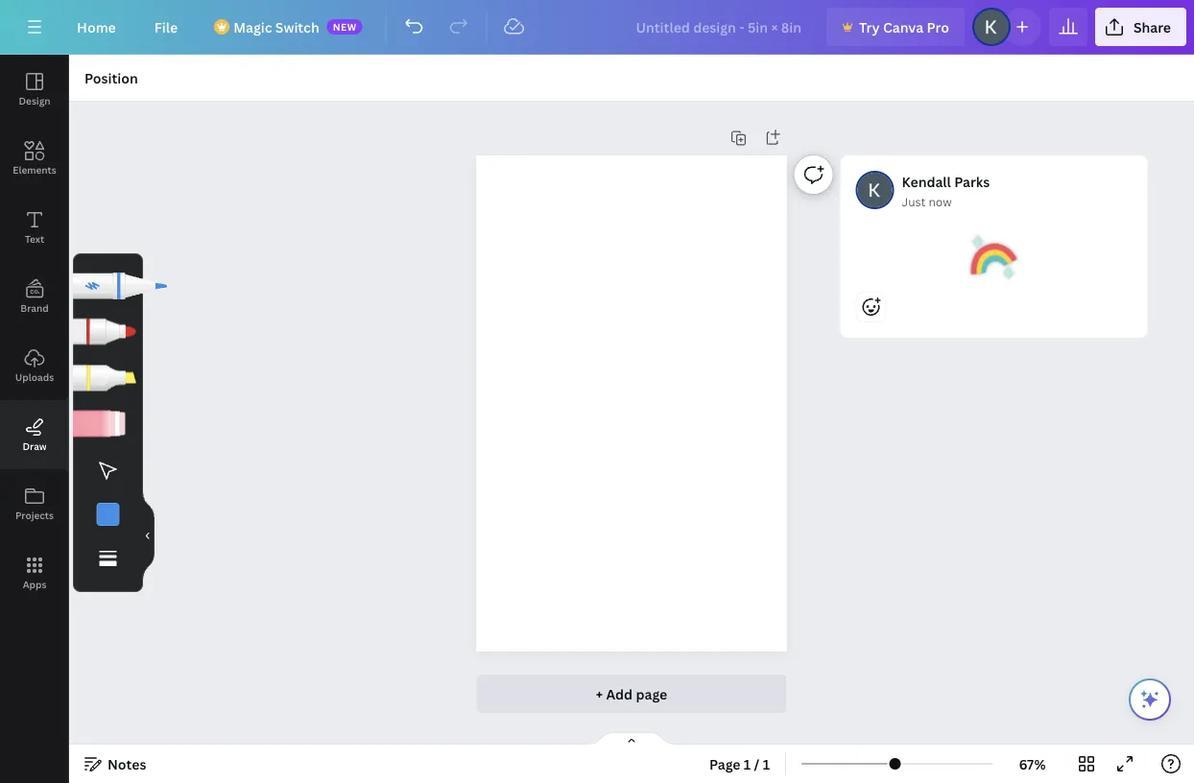 Task type: describe. For each thing, give the bounding box(es) containing it.
apps
[[23, 578, 46, 591]]

hide image
[[142, 490, 155, 582]]

kendall parks list
[[841, 156, 1155, 399]]

brand button
[[0, 262, 69, 331]]

projects button
[[0, 469, 69, 539]]

side panel tab list
[[0, 55, 69, 608]]

expressing gratitude image
[[971, 234, 1017, 280]]

canva assistant image
[[1139, 688, 1162, 711]]

kendall parks just now
[[902, 172, 990, 209]]

switch
[[275, 18, 319, 36]]

share button
[[1095, 8, 1187, 46]]

show pages image
[[586, 732, 678, 747]]

elements
[[13, 163, 56, 176]]

try canva pro button
[[827, 8, 965, 46]]

new
[[333, 20, 357, 33]]

main menu bar
[[0, 0, 1194, 55]]

+ add page
[[596, 685, 667, 703]]

position button
[[77, 62, 146, 93]]

magic
[[233, 18, 272, 36]]

2 1 from the left
[[763, 755, 770, 773]]

design button
[[0, 55, 69, 124]]



Task type: vqa. For each thing, say whether or not it's contained in the screenshot.
second 1 from right
yes



Task type: locate. For each thing, give the bounding box(es) containing it.
notes button
[[77, 749, 154, 780]]

1 1 from the left
[[744, 755, 751, 773]]

+ add page button
[[477, 675, 787, 713]]

page
[[636, 685, 667, 703]]

canva
[[883, 18, 924, 36]]

+
[[596, 685, 603, 703]]

parks
[[954, 172, 990, 191]]

file button
[[139, 8, 193, 46]]

elements button
[[0, 124, 69, 193]]

home link
[[61, 8, 131, 46]]

magic switch
[[233, 18, 319, 36]]

Design title text field
[[621, 8, 819, 46]]

home
[[77, 18, 116, 36]]

file
[[154, 18, 178, 36]]

brand
[[20, 301, 49, 314]]

#2d90eb image
[[96, 503, 120, 526], [96, 503, 120, 526]]

apps button
[[0, 539, 69, 608]]

position
[[84, 69, 138, 87]]

page
[[709, 755, 741, 773]]

/
[[754, 755, 760, 773]]

pro
[[927, 18, 949, 36]]

1
[[744, 755, 751, 773], [763, 755, 770, 773]]

1 horizontal spatial 1
[[763, 755, 770, 773]]

add
[[606, 685, 633, 703]]

share
[[1134, 18, 1171, 36]]

67%
[[1019, 755, 1046, 773]]

design
[[19, 94, 50, 107]]

draw
[[22, 440, 47, 453]]

now
[[929, 193, 952, 209]]

projects
[[15, 509, 54, 522]]

notes
[[108, 755, 146, 773]]

text button
[[0, 193, 69, 262]]

kendall
[[902, 172, 951, 191]]

1 left /
[[744, 755, 751, 773]]

text
[[25, 232, 44, 245]]

draw button
[[0, 400, 69, 469]]

1 right /
[[763, 755, 770, 773]]

try
[[859, 18, 880, 36]]

67% button
[[1001, 749, 1064, 780]]

just
[[902, 193, 926, 209]]

0 horizontal spatial 1
[[744, 755, 751, 773]]

page 1 / 1
[[709, 755, 770, 773]]

uploads button
[[0, 331, 69, 400]]

uploads
[[15, 371, 54, 384]]

try canva pro
[[859, 18, 949, 36]]



